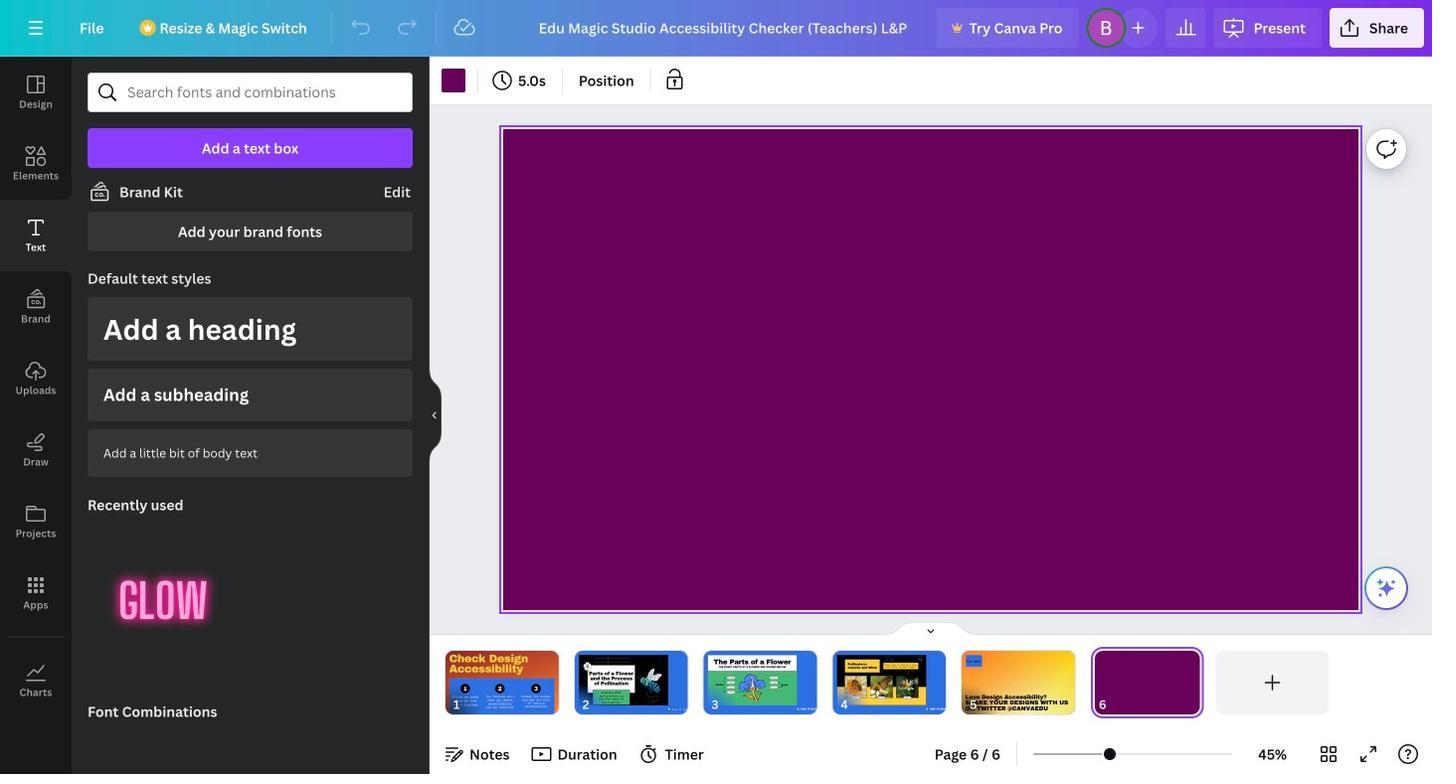 Task type: vqa. For each thing, say whether or not it's contained in the screenshot.
Red Black Creative Modern Business Card image
no



Task type: locate. For each thing, give the bounding box(es) containing it.
1 horizontal spatial pink rectangle image
[[708, 656, 797, 706]]

Zoom button
[[1241, 739, 1305, 771]]

main menu bar
[[0, 0, 1433, 57]]

2 horizontal spatial pink rectangle image
[[837, 656, 926, 706]]

side panel tab list
[[0, 57, 72, 717]]

0 horizontal spatial pink rectangle image
[[579, 656, 668, 706]]

3 pink rectangle image from the left
[[837, 656, 926, 706]]

hide pages image
[[883, 622, 979, 638]]

group
[[218, 720, 242, 744]]

2 pink rectangle image from the left
[[708, 656, 797, 706]]

pink rectangle image
[[579, 656, 668, 706], [708, 656, 797, 706], [837, 656, 926, 706]]

canva assistant image
[[1375, 577, 1399, 601]]

1 pink rectangle image from the left
[[579, 656, 668, 706]]

Search fonts and combinations search field
[[127, 74, 373, 111]]

#69005a image
[[442, 69, 466, 93], [442, 69, 466, 93]]



Task type: describe. For each thing, give the bounding box(es) containing it.
Design title text field
[[523, 8, 929, 48]]

hide image
[[429, 368, 442, 464]]

Page title text field
[[1115, 695, 1123, 715]]

page 6 image
[[1091, 652, 1204, 715]]



